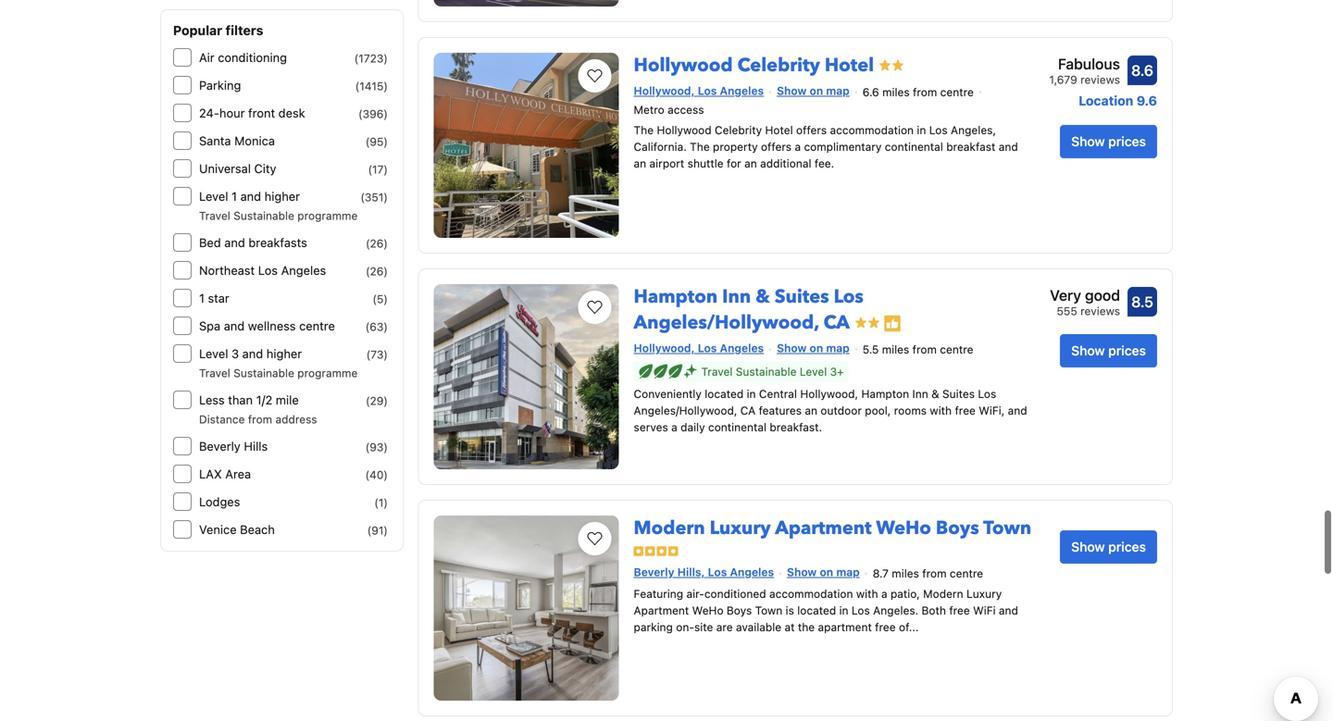 Task type: vqa. For each thing, say whether or not it's contained in the screenshot.


Task type: describe. For each thing, give the bounding box(es) containing it.
breakfast
[[947, 140, 996, 153]]

0 horizontal spatial the
[[634, 124, 654, 137]]

hollywood celebrity hotel link
[[634, 45, 874, 78]]

is
[[786, 604, 794, 617]]

on for hotel
[[810, 84, 823, 97]]

los right hills,
[[708, 566, 727, 579]]

(91)
[[367, 524, 388, 537]]

serves
[[634, 421, 668, 434]]

lodges
[[199, 495, 240, 509]]

los inside the hollywood celebrity hotel offers accommodation in los angeles, california. the property offers a complimentary continental breakfast and an airport shuttle for an additional fee.
[[930, 124, 948, 137]]

in inside featuring air-conditioned accommodation with a patio, modern luxury apartment weho boys town is located in los angeles. both free wifi and parking on-site are available at the apartment free of...
[[840, 604, 849, 617]]

9.6
[[1137, 93, 1158, 108]]

located inside featuring air-conditioned accommodation with a patio, modern luxury apartment weho boys town is located in los angeles. both free wifi and parking on-site are available at the apartment free of...
[[798, 604, 836, 617]]

universal
[[199, 162, 251, 175]]

filters
[[226, 23, 263, 38]]

0 vertical spatial weho
[[876, 516, 932, 541]]

a inside conveniently located in central hollywood, hampton inn & suites los angeles/hollywood, ca features an outdoor pool, rooms with free wifi, and serves a daily continental breakfast.
[[671, 421, 678, 434]]

patio,
[[891, 587, 920, 600]]

shuttle
[[688, 157, 724, 170]]

parking
[[199, 78, 241, 92]]

and inside conveniently located in central hollywood, hampton inn & suites los angeles/hollywood, ca features an outdoor pool, rooms with free wifi, and serves a daily continental breakfast.
[[1008, 404, 1028, 417]]

access
[[668, 103, 704, 116]]

travel for level 1 and higher
[[199, 209, 230, 222]]

angeles down breakfasts
[[281, 263, 326, 277]]

very
[[1050, 287, 1082, 304]]

hampton inn & suites los angeles/hollywood, ca
[[634, 284, 864, 336]]

fabulous
[[1058, 55, 1121, 73]]

in inside conveniently located in central hollywood, hampton inn & suites los angeles/hollywood, ca features an outdoor pool, rooms with free wifi, and serves a daily continental breakfast.
[[747, 387, 756, 400]]

good
[[1085, 287, 1121, 304]]

for
[[727, 157, 742, 170]]

level 1 and higher
[[199, 189, 300, 203]]

and right the "bed"
[[224, 236, 245, 250]]

3+
[[830, 365, 844, 378]]

(63)
[[365, 320, 388, 333]]

star
[[208, 291, 229, 305]]

angeles,
[[951, 124, 996, 137]]

24-
[[199, 106, 219, 120]]

miles inside 6.6 miles from centre metro access
[[883, 86, 910, 98]]

and right 3
[[242, 347, 263, 361]]

angeles up travel sustainable level 3+
[[720, 342, 764, 355]]

featuring
[[634, 587, 684, 600]]

map for hotel
[[826, 84, 850, 97]]

angeles/hollywood, inside hampton inn & suites los angeles/hollywood, ca
[[634, 310, 819, 336]]

popular filters
[[173, 23, 263, 38]]

(351)
[[361, 191, 388, 204]]

scored 8.6 element
[[1128, 56, 1158, 85]]

breakfasts
[[249, 236, 307, 250]]

hampton inn & suites los angeles/hollywood, ca link
[[634, 277, 864, 336]]

24-hour front desk
[[199, 106, 305, 120]]

hills
[[244, 439, 268, 453]]

on for apartment
[[820, 566, 834, 579]]

3
[[232, 347, 239, 361]]

reviews inside fabulous 1,679 reviews
[[1081, 73, 1121, 86]]

1 horizontal spatial 1
[[232, 189, 237, 203]]

travel sustainable programme for level 3 and higher
[[199, 367, 358, 380]]

1 star
[[199, 291, 229, 305]]

town inside featuring air-conditioned accommodation with a patio, modern luxury apartment weho boys town is located in los angeles. both free wifi and parking on-site are available at the apartment free of...
[[755, 604, 783, 617]]

and right spa
[[224, 319, 245, 333]]

(17)
[[368, 163, 388, 176]]

show on map for hotel
[[777, 84, 850, 97]]

3 show prices button from the top
[[1061, 531, 1158, 564]]

centre for 5.5 miles from centre
[[940, 343, 974, 356]]

hills,
[[678, 566, 705, 579]]

map for &
[[826, 342, 850, 355]]

daily
[[681, 421, 705, 434]]

venice beach
[[199, 523, 275, 537]]

sustainable for level 1 and higher
[[234, 209, 294, 222]]

2 vertical spatial free
[[875, 621, 896, 634]]

show on map for apartment
[[787, 566, 860, 579]]

very good element
[[1050, 284, 1121, 307]]

less than 1/2 mile
[[199, 393, 299, 407]]

on-
[[676, 621, 695, 634]]

ca inside conveniently located in central hollywood, hampton inn & suites los angeles/hollywood, ca features an outdoor pool, rooms with free wifi, and serves a daily continental breakfast.
[[741, 404, 756, 417]]

5.5 miles from centre
[[863, 343, 974, 356]]

programme for level 3 and higher
[[298, 367, 358, 380]]

hollywood celebrity hotel
[[634, 53, 874, 78]]

level 3 and higher
[[199, 347, 302, 361]]

boys inside featuring air-conditioned accommodation with a patio, modern luxury apartment weho boys town is located in los angeles. both free wifi and parking on-site are available at the apartment free of...
[[727, 604, 752, 617]]

modern luxury apartment weho boys town image
[[434, 516, 619, 701]]

conditioned
[[705, 587, 766, 600]]

and inside featuring air-conditioned accommodation with a patio, modern luxury apartment weho boys town is located in los angeles. both free wifi and parking on-site are available at the apartment free of...
[[999, 604, 1019, 617]]

location 9.6
[[1079, 93, 1158, 108]]

inn inside conveniently located in central hollywood, hampton inn & suites los angeles/hollywood, ca features an outdoor pool, rooms with free wifi, and serves a daily continental breakfast.
[[913, 387, 929, 400]]

centre for spa and wellness centre
[[299, 319, 335, 333]]

located inside conveniently located in central hollywood, hampton inn & suites los angeles/hollywood, ca features an outdoor pool, rooms with free wifi, and serves a daily continental breakfast.
[[705, 387, 744, 400]]

sustainable up "central" on the bottom of the page
[[736, 365, 797, 378]]

venice
[[199, 523, 237, 537]]

555
[[1057, 305, 1078, 318]]

in inside the hollywood celebrity hotel offers accommodation in los angeles, california. the property offers a complimentary continental breakfast and an airport shuttle for an additional fee.
[[917, 124, 926, 137]]

reviews inside very good 555 reviews
[[1081, 305, 1121, 318]]

miles for los
[[882, 343, 910, 356]]

(396)
[[358, 107, 388, 120]]

a inside the hollywood celebrity hotel offers accommodation in los angeles, california. the property offers a complimentary continental breakfast and an airport shuttle for an additional fee.
[[795, 140, 801, 153]]

bed and breakfasts
[[199, 236, 307, 250]]

suites inside hampton inn & suites los angeles/hollywood, ca
[[775, 284, 829, 310]]

available
[[736, 621, 782, 634]]

los inside hampton inn & suites los angeles/hollywood, ca
[[834, 284, 864, 310]]

beverly for beverly hills, los angeles
[[634, 566, 675, 579]]

beverly for beverly hills
[[199, 439, 241, 453]]

1 horizontal spatial the
[[690, 140, 710, 153]]

0 vertical spatial offers
[[796, 124, 827, 137]]

show prices button for hollywood celebrity hotel
[[1061, 125, 1158, 158]]

continental inside the hollywood celebrity hotel offers accommodation in los angeles, california. the property offers a complimentary continental breakfast and an airport shuttle for an additional fee.
[[885, 140, 943, 153]]

bed
[[199, 236, 221, 250]]

air-
[[687, 587, 705, 600]]

parking
[[634, 621, 673, 634]]

address
[[275, 413, 317, 426]]

fabulous 1,679 reviews
[[1050, 55, 1121, 86]]

angeles down hollywood celebrity hotel at the top of page
[[720, 84, 764, 97]]

show on map for &
[[777, 342, 850, 355]]

additional
[[760, 157, 812, 170]]

0 vertical spatial town
[[984, 516, 1032, 541]]

an inside conveniently located in central hollywood, hampton inn & suites los angeles/hollywood, ca features an outdoor pool, rooms with free wifi, and serves a daily continental breakfast.
[[805, 404, 818, 417]]

(5)
[[373, 293, 388, 306]]

show prices for hollywood celebrity hotel
[[1072, 134, 1146, 149]]

central
[[759, 387, 797, 400]]

2 vertical spatial level
[[800, 365, 827, 378]]

centre for 6.6 miles from centre metro access
[[941, 86, 974, 98]]

3 prices from the top
[[1109, 539, 1146, 555]]

lax
[[199, 467, 222, 481]]

(1415)
[[355, 80, 388, 93]]

apartment
[[818, 621, 872, 634]]

scored 8.5 element
[[1128, 287, 1158, 317]]

city
[[254, 162, 277, 175]]

of...
[[899, 621, 919, 634]]

show prices for hampton inn & suites los angeles/hollywood, ca
[[1072, 343, 1146, 358]]

distance
[[199, 413, 245, 426]]

site
[[695, 621, 713, 634]]

1 horizontal spatial an
[[745, 157, 757, 170]]

from for 6.6
[[913, 86, 937, 98]]

0 horizontal spatial 1
[[199, 291, 205, 305]]

hour
[[219, 106, 245, 120]]

wifi
[[973, 604, 996, 617]]

spa
[[199, 319, 221, 333]]

on for &
[[810, 342, 823, 355]]

at
[[785, 621, 795, 634]]

los up access
[[698, 84, 717, 97]]

air conditioning
[[199, 50, 287, 64]]

hotel inside the hollywood celebrity hotel offers accommodation in los angeles, california. the property offers a complimentary continental breakfast and an airport shuttle for an additional fee.
[[765, 124, 793, 137]]

weho inside featuring air-conditioned accommodation with a patio, modern luxury apartment weho boys town is located in los angeles. both free wifi and parking on-site are available at the apartment free of...
[[692, 604, 724, 617]]

complimentary
[[804, 140, 882, 153]]

8.5
[[1132, 293, 1154, 311]]

popular
[[173, 23, 222, 38]]

ca inside hampton inn & suites los angeles/hollywood, ca
[[824, 310, 850, 336]]

are
[[717, 621, 733, 634]]

conditioning
[[218, 50, 287, 64]]

hampton inn & suites los angeles/hollywood, ca image
[[434, 284, 619, 470]]

(26) for angeles
[[366, 265, 388, 278]]

the
[[798, 621, 815, 634]]



Task type: locate. For each thing, give the bounding box(es) containing it.
spa and wellness centre
[[199, 319, 335, 333]]

area
[[225, 467, 251, 481]]

santa monica
[[199, 134, 275, 148]]

hotel up 6.6 at the top of page
[[825, 53, 874, 78]]

&
[[756, 284, 770, 310], [932, 387, 940, 400]]

centre inside 6.6 miles from centre metro access
[[941, 86, 974, 98]]

1 vertical spatial ca
[[741, 404, 756, 417]]

from for 5.5
[[913, 343, 937, 356]]

level for level 1 and higher
[[199, 189, 228, 203]]

and right wifi
[[999, 604, 1019, 617]]

1 hollywood, los angeles from the top
[[634, 84, 764, 97]]

1 left the star
[[199, 291, 205, 305]]

1 vertical spatial celebrity
[[715, 124, 762, 137]]

1 vertical spatial reviews
[[1081, 305, 1121, 318]]

2 reviews from the top
[[1081, 305, 1121, 318]]

2 show prices from the top
[[1072, 343, 1146, 358]]

0 horizontal spatial located
[[705, 387, 744, 400]]

accommodation inside featuring air-conditioned accommodation with a patio, modern luxury apartment weho boys town is located in los angeles. both free wifi and parking on-site are available at the apartment free of...
[[770, 587, 853, 600]]

hollywood,
[[634, 84, 695, 97], [634, 342, 695, 355], [800, 387, 859, 400]]

0 vertical spatial free
[[955, 404, 976, 417]]

1 vertical spatial angeles/hollywood,
[[634, 404, 738, 417]]

and inside the hollywood celebrity hotel offers accommodation in los angeles, california. the property offers a complimentary continental breakfast and an airport shuttle for an additional fee.
[[999, 140, 1018, 153]]

hollywood, for hollywood celebrity hotel
[[634, 84, 695, 97]]

beverly hills
[[199, 439, 268, 453]]

hollywood up access
[[634, 53, 733, 78]]

(95)
[[366, 135, 388, 148]]

level down the universal
[[199, 189, 228, 203]]

0 vertical spatial travel sustainable programme
[[199, 209, 358, 222]]

from right 6.6 at the top of page
[[913, 86, 937, 98]]

hollywood, inside conveniently located in central hollywood, hampton inn & suites los angeles/hollywood, ca features an outdoor pool, rooms with free wifi, and serves a daily continental breakfast.
[[800, 387, 859, 400]]

1 vertical spatial show prices
[[1072, 343, 1146, 358]]

fee.
[[815, 157, 835, 170]]

0 vertical spatial (26)
[[366, 237, 388, 250]]

property
[[713, 140, 758, 153]]

0 horizontal spatial hampton
[[634, 284, 718, 310]]

metro
[[634, 103, 665, 116]]

centre for 8.7 miles from centre
[[950, 567, 984, 580]]

modern luxury apartment weho boys town link
[[634, 508, 1032, 541]]

0 vertical spatial hollywood
[[634, 53, 733, 78]]

higher for level 1 and higher
[[265, 189, 300, 203]]

1 horizontal spatial in
[[840, 604, 849, 617]]

1 vertical spatial travel sustainable programme
[[199, 367, 358, 380]]

1 horizontal spatial modern
[[923, 587, 964, 600]]

level left 3
[[199, 347, 228, 361]]

higher down city
[[265, 189, 300, 203]]

map left 6.6 at the top of page
[[826, 84, 850, 97]]

a inside featuring air-conditioned accommodation with a patio, modern luxury apartment weho boys town is located in los angeles. both free wifi and parking on-site are available at the apartment free of...
[[882, 587, 888, 600]]

prices for hampton inn & suites los angeles/hollywood, ca
[[1109, 343, 1146, 358]]

from
[[913, 86, 937, 98], [913, 343, 937, 356], [248, 413, 272, 426], [923, 567, 947, 580]]

conveniently
[[634, 387, 702, 400]]

2 programme from the top
[[298, 367, 358, 380]]

celebrity up property
[[715, 124, 762, 137]]

miles up patio,
[[892, 567, 919, 580]]

0 vertical spatial prices
[[1109, 134, 1146, 149]]

0 vertical spatial show prices button
[[1061, 125, 1158, 158]]

modern up both
[[923, 587, 964, 600]]

free down the angeles.
[[875, 621, 896, 634]]

0 horizontal spatial town
[[755, 604, 783, 617]]

1 vertical spatial weho
[[692, 604, 724, 617]]

los down hampton inn & suites los angeles/hollywood, ca
[[698, 342, 717, 355]]

0 horizontal spatial with
[[857, 587, 878, 600]]

los down breakfasts
[[258, 263, 278, 277]]

1 horizontal spatial beverly
[[634, 566, 675, 579]]

free left wifi
[[950, 604, 970, 617]]

luxury up wifi
[[967, 587, 1002, 600]]

1 horizontal spatial apartment
[[775, 516, 872, 541]]

accommodation inside the hollywood celebrity hotel offers accommodation in los angeles, california. the property offers a complimentary continental breakfast and an airport shuttle for an additional fee.
[[830, 124, 914, 137]]

1 vertical spatial accommodation
[[770, 587, 853, 600]]

0 horizontal spatial in
[[747, 387, 756, 400]]

1 programme from the top
[[298, 209, 358, 222]]

hollywood, for hampton inn & suites los angeles/hollywood, ca
[[634, 342, 695, 355]]

1 vertical spatial beverly
[[634, 566, 675, 579]]

ca up 3+
[[824, 310, 850, 336]]

on
[[810, 84, 823, 97], [810, 342, 823, 355], [820, 566, 834, 579]]

show prices button
[[1061, 125, 1158, 158], [1061, 334, 1158, 368], [1061, 531, 1158, 564]]

the hollywood celebrity hotel offers accommodation in los angeles, california. the property offers a complimentary continental breakfast and an airport shuttle for an additional fee.
[[634, 124, 1018, 170]]

3 show prices from the top
[[1072, 539, 1146, 555]]

inn inside hampton inn & suites los angeles/hollywood, ca
[[722, 284, 751, 310]]

show on map up featuring air-conditioned accommodation with a patio, modern luxury apartment weho boys town is located in los angeles. both free wifi and parking on-site are available at the apartment free of...
[[787, 566, 860, 579]]

0 vertical spatial with
[[930, 404, 952, 417]]

2 vertical spatial prices
[[1109, 539, 1146, 555]]

hollywood celebrity hotel image
[[434, 53, 619, 238]]

continental
[[885, 140, 943, 153], [708, 421, 767, 434]]

conveniently located in central hollywood, hampton inn & suites los angeles/hollywood, ca features an outdoor pool, rooms with free wifi, and serves a daily continental breakfast.
[[634, 387, 1028, 434]]

level
[[199, 189, 228, 203], [199, 347, 228, 361], [800, 365, 827, 378]]

sustainable for level 3 and higher
[[234, 367, 294, 380]]

map up 3+
[[826, 342, 850, 355]]

2 horizontal spatial in
[[917, 124, 926, 137]]

luxury up beverly hills, los angeles
[[710, 516, 771, 541]]

modern
[[634, 516, 705, 541], [923, 587, 964, 600]]

continental inside conveniently located in central hollywood, hampton inn & suites los angeles/hollywood, ca features an outdoor pool, rooms with free wifi, and serves a daily continental breakfast.
[[708, 421, 767, 434]]

los up 5.5
[[834, 284, 864, 310]]

show prices button for hampton inn & suites los angeles/hollywood, ca
[[1061, 334, 1158, 368]]

1
[[232, 189, 237, 203], [199, 291, 205, 305]]

1 horizontal spatial inn
[[913, 387, 929, 400]]

miles
[[883, 86, 910, 98], [882, 343, 910, 356], [892, 567, 919, 580]]

1 vertical spatial luxury
[[967, 587, 1002, 600]]

boys down conditioned
[[727, 604, 752, 617]]

modern inside featuring air-conditioned accommodation with a patio, modern luxury apartment weho boys town is located in los angeles. both free wifi and parking on-site are available at the apartment free of...
[[923, 587, 964, 600]]

centre up wifi
[[950, 567, 984, 580]]

inn up travel sustainable level 3+
[[722, 284, 751, 310]]

town up available
[[755, 604, 783, 617]]

2 angeles/hollywood, from the top
[[634, 404, 738, 417]]

0 vertical spatial hotel
[[825, 53, 874, 78]]

pool,
[[865, 404, 891, 417]]

1 horizontal spatial ca
[[824, 310, 850, 336]]

from inside 6.6 miles from centre metro access
[[913, 86, 937, 98]]

1 horizontal spatial with
[[930, 404, 952, 417]]

universal city
[[199, 162, 277, 175]]

1 vertical spatial &
[[932, 387, 940, 400]]

level left 3+
[[800, 365, 827, 378]]

programme up the 'mile'
[[298, 367, 358, 380]]

(26) for breakfasts
[[366, 237, 388, 250]]

(1)
[[374, 496, 388, 509]]

inn up rooms
[[913, 387, 929, 400]]

level for level 3 and higher
[[199, 347, 228, 361]]

from for 8.7
[[923, 567, 947, 580]]

0 vertical spatial continental
[[885, 140, 943, 153]]

0 horizontal spatial an
[[634, 157, 647, 170]]

1 vertical spatial higher
[[267, 347, 302, 361]]

suites up travel sustainable level 3+
[[775, 284, 829, 310]]

0 vertical spatial the
[[634, 124, 654, 137]]

santa
[[199, 134, 231, 148]]

1 horizontal spatial weho
[[876, 516, 932, 541]]

higher for level 3 and higher
[[267, 347, 302, 361]]

programme
[[298, 209, 358, 222], [298, 367, 358, 380]]

(29)
[[366, 395, 388, 407]]

& up travel sustainable level 3+
[[756, 284, 770, 310]]

travel sustainable programme for level 1 and higher
[[199, 209, 358, 222]]

continental right the daily
[[708, 421, 767, 434]]

8.7
[[873, 567, 889, 580]]

centre right 5.5
[[940, 343, 974, 356]]

than
[[228, 393, 253, 407]]

0 vertical spatial inn
[[722, 284, 751, 310]]

in up apartment at the bottom right of the page
[[840, 604, 849, 617]]

miles right 6.6 at the top of page
[[883, 86, 910, 98]]

2 vertical spatial a
[[882, 587, 888, 600]]

and
[[999, 140, 1018, 153], [240, 189, 261, 203], [224, 236, 245, 250], [224, 319, 245, 333], [242, 347, 263, 361], [1008, 404, 1028, 417], [999, 604, 1019, 617]]

1 vertical spatial show on map
[[777, 342, 850, 355]]

(40)
[[365, 469, 388, 482]]

0 vertical spatial reviews
[[1081, 73, 1121, 86]]

the
[[634, 124, 654, 137], [690, 140, 710, 153]]

in left angeles,
[[917, 124, 926, 137]]

a up additional
[[795, 140, 801, 153]]

beverly hills, los angeles
[[634, 566, 774, 579]]

0 horizontal spatial &
[[756, 284, 770, 310]]

0 vertical spatial suites
[[775, 284, 829, 310]]

luxury inside featuring air-conditioned accommodation with a patio, modern luxury apartment weho boys town is located in los angeles. both free wifi and parking on-site are available at the apartment free of...
[[967, 587, 1002, 600]]

1 vertical spatial programme
[[298, 367, 358, 380]]

8.6
[[1132, 62, 1154, 79]]

map
[[826, 84, 850, 97], [826, 342, 850, 355], [837, 566, 860, 579]]

1 (26) from the top
[[366, 237, 388, 250]]

weho
[[876, 516, 932, 541], [692, 604, 724, 617]]

beverly
[[199, 439, 241, 453], [634, 566, 675, 579]]

a left the daily
[[671, 421, 678, 434]]

0 vertical spatial beverly
[[199, 439, 241, 453]]

0 horizontal spatial modern
[[634, 516, 705, 541]]

1/2
[[256, 393, 273, 407]]

in left "central" on the bottom of the page
[[747, 387, 756, 400]]

angeles up conditioned
[[730, 566, 774, 579]]

prices
[[1109, 134, 1146, 149], [1109, 343, 1146, 358], [1109, 539, 1146, 555]]

travel up conveniently
[[702, 365, 733, 378]]

hampton inside hampton inn & suites los angeles/hollywood, ca
[[634, 284, 718, 310]]

1 travel sustainable programme from the top
[[199, 209, 358, 222]]

0 vertical spatial celebrity
[[738, 53, 820, 78]]

0 horizontal spatial luxury
[[710, 516, 771, 541]]

1 horizontal spatial located
[[798, 604, 836, 617]]

& inside hampton inn & suites los angeles/hollywood, ca
[[756, 284, 770, 310]]

2 (26) from the top
[[366, 265, 388, 278]]

0 vertical spatial 1
[[232, 189, 237, 203]]

celebrity inside the hollywood celebrity hotel offers accommodation in los angeles, california. the property offers a complimentary continental breakfast and an airport shuttle for an additional fee.
[[715, 124, 762, 137]]

2 vertical spatial show on map
[[787, 566, 860, 579]]

located up the
[[798, 604, 836, 617]]

distance from address
[[199, 413, 317, 426]]

1 vertical spatial prices
[[1109, 343, 1146, 358]]

located up the daily
[[705, 387, 744, 400]]

modern up hills,
[[634, 516, 705, 541]]

boys
[[936, 516, 979, 541], [727, 604, 752, 617]]

features
[[759, 404, 802, 417]]

(26) up (5)
[[366, 265, 388, 278]]

angeles/hollywood, up travel sustainable level 3+
[[634, 310, 819, 336]]

1 vertical spatial apartment
[[634, 604, 689, 617]]

from down 1/2
[[248, 413, 272, 426]]

map left 8.7
[[837, 566, 860, 579]]

0 horizontal spatial boys
[[727, 604, 752, 617]]

1 vertical spatial hampton
[[862, 387, 910, 400]]

ca left "features"
[[741, 404, 756, 417]]

1 vertical spatial hotel
[[765, 124, 793, 137]]

1 vertical spatial free
[[950, 604, 970, 617]]

show on map up the hollywood celebrity hotel offers accommodation in los angeles, california. the property offers a complimentary continental breakfast and an airport shuttle for an additional fee.
[[777, 84, 850, 97]]

los inside conveniently located in central hollywood, hampton inn & suites los angeles/hollywood, ca features an outdoor pool, rooms with free wifi, and serves a daily continental breakfast.
[[978, 387, 997, 400]]

travel sustainable programme
[[199, 209, 358, 222], [199, 367, 358, 380]]

with inside conveniently located in central hollywood, hampton inn & suites los angeles/hollywood, ca features an outdoor pool, rooms with free wifi, and serves a daily continental breakfast.
[[930, 404, 952, 417]]

angeles
[[720, 84, 764, 97], [281, 263, 326, 277], [720, 342, 764, 355], [730, 566, 774, 579]]

reviews down fabulous at the right of page
[[1081, 73, 1121, 86]]

hollywood inside the hollywood celebrity hotel offers accommodation in los angeles, california. the property offers a complimentary continental breakfast and an airport shuttle for an additional fee.
[[657, 124, 712, 137]]

and right wifi, on the bottom right of the page
[[1008, 404, 1028, 417]]

and down universal city at the left top
[[240, 189, 261, 203]]

offers up additional
[[761, 140, 792, 153]]

hotel up additional
[[765, 124, 793, 137]]

beverly down the distance at the left
[[199, 439, 241, 453]]

celebrity up 6.6 miles from centre metro access
[[738, 53, 820, 78]]

los up wifi, on the bottom right of the page
[[978, 387, 997, 400]]

hollywood, up conveniently
[[634, 342, 695, 355]]

& inside conveniently located in central hollywood, hampton inn & suites los angeles/hollywood, ca features an outdoor pool, rooms with free wifi, and serves a daily continental breakfast.
[[932, 387, 940, 400]]

1 vertical spatial (26)
[[366, 265, 388, 278]]

front
[[248, 106, 275, 120]]

1 horizontal spatial continental
[[885, 140, 943, 153]]

1 vertical spatial town
[[755, 604, 783, 617]]

1 horizontal spatial boys
[[936, 516, 979, 541]]

1 vertical spatial boys
[[727, 604, 752, 617]]

1 angeles/hollywood, from the top
[[634, 310, 819, 336]]

a
[[795, 140, 801, 153], [671, 421, 678, 434], [882, 587, 888, 600]]

reviews
[[1081, 73, 1121, 86], [1081, 305, 1121, 318]]

on up featuring air-conditioned accommodation with a patio, modern luxury apartment weho boys town is located in los angeles. both free wifi and parking on-site are available at the apartment free of...
[[820, 566, 834, 579]]

programme for level 1 and higher
[[298, 209, 358, 222]]

a up the angeles.
[[882, 587, 888, 600]]

0 vertical spatial ca
[[824, 310, 850, 336]]

location
[[1079, 93, 1134, 108]]

weho up site
[[692, 604, 724, 617]]

from up both
[[923, 567, 947, 580]]

1 reviews from the top
[[1081, 73, 1121, 86]]

travel up the "bed"
[[199, 209, 230, 222]]

8.7 miles from centre
[[873, 567, 984, 580]]

1 horizontal spatial a
[[795, 140, 801, 153]]

1 horizontal spatial town
[[984, 516, 1032, 541]]

sustainable down level 1 and higher
[[234, 209, 294, 222]]

show prices
[[1072, 134, 1146, 149], [1072, 343, 1146, 358], [1072, 539, 1146, 555]]

angeles.
[[873, 604, 919, 617]]

1 down universal city at the left top
[[232, 189, 237, 203]]

lax area
[[199, 467, 251, 481]]

hotel
[[825, 53, 874, 78], [765, 124, 793, 137]]

2 vertical spatial map
[[837, 566, 860, 579]]

weho up 8.7
[[876, 516, 932, 541]]

fabulous element
[[1050, 53, 1121, 75]]

2 horizontal spatial a
[[882, 587, 888, 600]]

free
[[955, 404, 976, 417], [950, 604, 970, 617], [875, 621, 896, 634]]

an
[[634, 157, 647, 170], [745, 157, 757, 170], [805, 404, 818, 417]]

hollywood, up metro
[[634, 84, 695, 97]]

reviews down good
[[1081, 305, 1121, 318]]

the up shuttle
[[690, 140, 710, 153]]

2 show prices button from the top
[[1061, 334, 1158, 368]]

2 vertical spatial show prices button
[[1061, 531, 1158, 564]]

monica
[[234, 134, 275, 148]]

with down 8.7
[[857, 587, 878, 600]]

suites inside conveniently located in central hollywood, hampton inn & suites los angeles/hollywood, ca features an outdoor pool, rooms with free wifi, and serves a daily continental breakfast.
[[943, 387, 975, 400]]

hollywood, los angeles for hampton
[[634, 342, 764, 355]]

1 prices from the top
[[1109, 134, 1146, 149]]

town up wifi
[[984, 516, 1032, 541]]

hotel inside hollywood celebrity hotel link
[[825, 53, 874, 78]]

0 vertical spatial located
[[705, 387, 744, 400]]

1 vertical spatial the
[[690, 140, 710, 153]]

hollywood, los angeles for hollywood
[[634, 84, 764, 97]]

1 horizontal spatial luxury
[[967, 587, 1002, 600]]

(1723)
[[354, 52, 388, 65]]

higher down wellness
[[267, 347, 302, 361]]

2 prices from the top
[[1109, 343, 1146, 358]]

0 vertical spatial accommodation
[[830, 124, 914, 137]]

prices for hollywood celebrity hotel
[[1109, 134, 1146, 149]]

an down california.
[[634, 157, 647, 170]]

suites down the 5.5 miles from centre
[[943, 387, 975, 400]]

0 vertical spatial modern
[[634, 516, 705, 541]]

1 horizontal spatial suites
[[943, 387, 975, 400]]

2 vertical spatial show prices
[[1072, 539, 1146, 555]]

0 vertical spatial in
[[917, 124, 926, 137]]

centre right wellness
[[299, 319, 335, 333]]

accommodation up is
[[770, 587, 853, 600]]

apartment inside featuring air-conditioned accommodation with a patio, modern luxury apartment weho boys town is located in los angeles. both free wifi and parking on-site are available at the apartment free of...
[[634, 604, 689, 617]]

0 vertical spatial show on map
[[777, 84, 850, 97]]

from right 5.5
[[913, 343, 937, 356]]

6.6
[[863, 86, 879, 98]]

(73)
[[366, 348, 388, 361]]

travel sustainable programme up breakfasts
[[199, 209, 358, 222]]

los inside featuring air-conditioned accommodation with a patio, modern luxury apartment weho boys town is located in los angeles. both free wifi and parking on-site are available at the apartment free of...
[[852, 604, 870, 617]]

boys up 8.7 miles from centre
[[936, 516, 979, 541]]

hollywood, los angeles up access
[[634, 84, 764, 97]]

free left wifi, on the bottom right of the page
[[955, 404, 976, 417]]

angeles/hollywood, inside conveniently located in central hollywood, hampton inn & suites los angeles/hollywood, ca features an outdoor pool, rooms with free wifi, and serves a daily continental breakfast.
[[634, 404, 738, 417]]

2 vertical spatial hollywood,
[[800, 387, 859, 400]]

continental left breakfast
[[885, 140, 943, 153]]

1 vertical spatial map
[[826, 342, 850, 355]]

angeles/hollywood, up the daily
[[634, 404, 738, 417]]

accommodation up complimentary
[[830, 124, 914, 137]]

0 vertical spatial apartment
[[775, 516, 872, 541]]

hollywood, los angeles
[[634, 84, 764, 97], [634, 342, 764, 355]]

very good 555 reviews
[[1050, 287, 1121, 318]]

0 vertical spatial boys
[[936, 516, 979, 541]]

outdoor
[[821, 404, 862, 417]]

featuring air-conditioned accommodation with a patio, modern luxury apartment weho boys town is located in los angeles. both free wifi and parking on-site are available at the apartment free of...
[[634, 587, 1019, 634]]

0 vertical spatial programme
[[298, 209, 358, 222]]

(26) down (351)
[[366, 237, 388, 250]]

(93)
[[365, 441, 388, 454]]

2 horizontal spatial an
[[805, 404, 818, 417]]

an up breakfast.
[[805, 404, 818, 417]]

0 horizontal spatial suites
[[775, 284, 829, 310]]

with inside featuring air-conditioned accommodation with a patio, modern luxury apartment weho boys town is located in los angeles. both free wifi and parking on-site are available at the apartment free of...
[[857, 587, 878, 600]]

travel up less
[[199, 367, 230, 380]]

this property is part of our preferred partner programme. it is committed to providing commendable service and good value. it will pay us a higher commission if you make a booking. image
[[883, 315, 902, 333], [883, 315, 902, 333]]

2 travel sustainable programme from the top
[[199, 367, 358, 380]]

0 vertical spatial &
[[756, 284, 770, 310]]

offers
[[796, 124, 827, 137], [761, 140, 792, 153]]

1 vertical spatial offers
[[761, 140, 792, 153]]

airport
[[650, 157, 685, 170]]

town
[[984, 516, 1032, 541], [755, 604, 783, 617]]

beverly up featuring
[[634, 566, 675, 579]]

suites
[[775, 284, 829, 310], [943, 387, 975, 400]]

2 vertical spatial on
[[820, 566, 834, 579]]

on left 6.6 at the top of page
[[810, 84, 823, 97]]

apartment up featuring air-conditioned accommodation with a patio, modern luxury apartment weho boys town is located in los angeles. both free wifi and parking on-site are available at the apartment free of...
[[775, 516, 872, 541]]

1 show prices button from the top
[[1061, 125, 1158, 158]]

6.6 miles from centre metro access
[[634, 86, 974, 116]]

on up travel sustainable level 3+
[[810, 342, 823, 355]]

free inside conveniently located in central hollywood, hampton inn & suites los angeles/hollywood, ca features an outdoor pool, rooms with free wifi, and serves a daily continental breakfast.
[[955, 404, 976, 417]]

california.
[[634, 140, 687, 153]]

sustainable down level 3 and higher
[[234, 367, 294, 380]]

0 horizontal spatial beverly
[[199, 439, 241, 453]]

1 show prices from the top
[[1072, 134, 1146, 149]]

2 hollywood, los angeles from the top
[[634, 342, 764, 355]]

0 vertical spatial on
[[810, 84, 823, 97]]

miles for boys
[[892, 567, 919, 580]]

1 vertical spatial show prices button
[[1061, 334, 1158, 368]]

1 horizontal spatial hampton
[[862, 387, 910, 400]]

travel for level 3 and higher
[[199, 367, 230, 380]]

1 vertical spatial continental
[[708, 421, 767, 434]]

map for apartment
[[837, 566, 860, 579]]

1 vertical spatial hollywood,
[[634, 342, 695, 355]]

hampton inside conveniently located in central hollywood, hampton inn & suites los angeles/hollywood, ca features an outdoor pool, rooms with free wifi, and serves a daily continental breakfast.
[[862, 387, 910, 400]]



